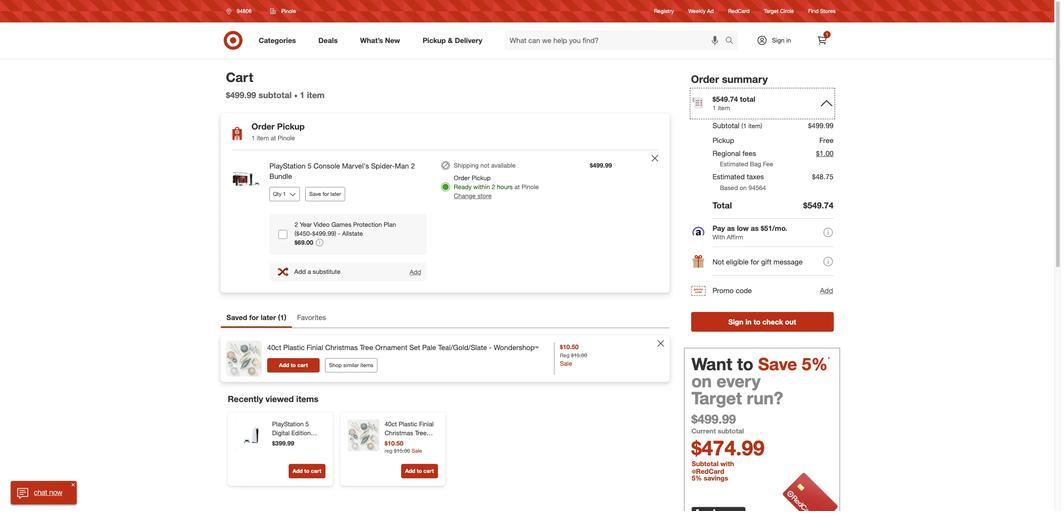 Task type: locate. For each thing, give the bounding box(es) containing it.
playstation 5 digital edition console image
[[235, 420, 267, 451], [235, 420, 267, 451]]

0 vertical spatial playstation
[[269, 161, 306, 170]]

order for order pickup ready within 2 hours at pinole change store
[[454, 174, 470, 182]]

set inside list item
[[409, 343, 420, 352]]

redcard down "$474.99"
[[696, 467, 724, 476]]

for inside "button"
[[323, 190, 329, 197]]

later left (
[[261, 313, 276, 322]]

-
[[338, 229, 340, 237], [489, 343, 492, 352], [426, 438, 428, 446]]

finial inside 40ct plastic finial christmas tree ornament set - wondershop™
[[419, 420, 434, 428]]

(
[[278, 313, 280, 322]]

subtotal with
[[692, 460, 736, 468]]

1 vertical spatial estimated
[[713, 172, 745, 181]]

code
[[736, 286, 752, 295]]

1 vertical spatial items
[[296, 394, 318, 404]]

as
[[727, 224, 735, 233], [751, 224, 759, 233]]

christmas for 40ct plastic finial christmas tree ornament set - wondershop™
[[385, 429, 413, 437]]

pay
[[713, 224, 725, 233]]

playstation up bundle
[[269, 161, 306, 170]]

savings
[[704, 474, 728, 482]]

items inside button
[[360, 362, 373, 368]]

add inside "40ct plastic finial christmas tree ornament set pale teal/gold/slate - wondershop™" list item
[[279, 362, 289, 369]]

allstate
[[342, 229, 363, 237]]

pickup down 1 item
[[277, 121, 305, 132]]

viewed
[[266, 394, 294, 404]]

pinole button
[[265, 3, 302, 19]]

items right viewed
[[296, 394, 318, 404]]

low
[[737, 224, 749, 233]]

0 horizontal spatial cart
[[297, 362, 308, 369]]

sale
[[560, 360, 572, 367], [412, 447, 422, 454]]

plastic inside list item
[[283, 343, 305, 352]]

1 horizontal spatial save
[[758, 354, 797, 375]]

2 as from the left
[[751, 224, 759, 233]]

estimated for estimated taxes
[[713, 172, 745, 181]]

1 right $499.99 subtotal
[[300, 90, 305, 100]]

subtotal up 5% savings on the bottom of page
[[692, 460, 719, 468]]

item for $549.74 total
[[718, 104, 730, 112]]

1 horizontal spatial cart
[[311, 468, 321, 474]]

40ct plastic finial christmas tree ornament set pale teal/gold/slate - wondershop™ list item
[[221, 335, 670, 382]]

subtotal right current
[[718, 427, 744, 435]]

playstation for playstation 5 console marvel's spider-man 2 bundle
[[269, 161, 306, 170]]

sign
[[772, 36, 785, 44], [729, 318, 744, 327]]

$10.50 inside $10.50 reg $15.00 sale
[[560, 343, 579, 351]]

1 up playstation 5 console marvel&#39;s spider-man 2 bundle image
[[251, 134, 255, 142]]

for right saved
[[249, 313, 259, 322]]

items
[[360, 362, 373, 368], [296, 394, 318, 404]]

5 up save for later
[[307, 161, 311, 170]]

1 vertical spatial 40ct
[[385, 420, 397, 428]]

2 vertical spatial item
[[257, 134, 269, 142]]

2
[[411, 161, 415, 170], [492, 183, 495, 191], [295, 220, 298, 228]]

saved for later ( 1 )
[[226, 313, 286, 322]]

save inside "button"
[[309, 190, 321, 197]]

order up $549.74 total 1 item
[[691, 73, 719, 85]]

out
[[785, 318, 796, 327]]

1 inside order pickup 1 item at pinole
[[251, 134, 255, 142]]

$10.50 inside '$10.50 reg $15.00 sale'
[[385, 439, 403, 447]]

0 horizontal spatial $549.74
[[713, 94, 738, 103]]

$10.50 for $10.50 reg $15.00 sale
[[560, 343, 579, 351]]

plastic inside 40ct plastic finial christmas tree ornament set - wondershop™
[[399, 420, 417, 428]]

tree up '$10.50 reg $15.00 sale'
[[415, 429, 427, 437]]

fees
[[743, 149, 756, 158]]

sale right reg
[[412, 447, 422, 454]]

available
[[491, 161, 516, 169]]

pickup & delivery link
[[415, 30, 494, 50]]

target inside target circle link
[[764, 8, 779, 15]]

add to cart button down '$10.50 reg $15.00 sale'
[[401, 464, 438, 478]]

target
[[764, 8, 779, 15], [692, 388, 742, 409]]

2 vertical spatial for
[[249, 313, 259, 322]]

plastic down )
[[283, 343, 305, 352]]

tree for -
[[415, 429, 427, 437]]

40ct plastic finial christmas tree ornament set - wondershop™ image
[[348, 420, 379, 451], [348, 420, 379, 451]]

2 horizontal spatial 2
[[492, 183, 495, 191]]

1 inside $549.74 total 1 item
[[713, 104, 716, 112]]

pickup up regional
[[713, 136, 734, 145]]

to right want on the right
[[737, 354, 754, 375]]

wondershop™
[[494, 343, 538, 352], [385, 447, 424, 455]]

1 horizontal spatial for
[[323, 190, 329, 197]]

items for shop similar items
[[360, 362, 373, 368]]

digital
[[272, 429, 290, 437]]

as up affirm
[[727, 224, 735, 233]]

0 vertical spatial christmas
[[325, 343, 358, 352]]

- right '$10.50 reg $15.00 sale'
[[426, 438, 428, 446]]

1 vertical spatial 5
[[305, 420, 309, 428]]

0 vertical spatial 2
[[411, 161, 415, 170]]

estimated down regional fees
[[720, 160, 748, 168]]

0 vertical spatial -
[[338, 229, 340, 237]]

circle
[[780, 8, 794, 15]]

finial up '$10.50 reg $15.00 sale'
[[419, 420, 434, 428]]

tree inside list item
[[360, 343, 373, 352]]

0 vertical spatial $10.50
[[560, 343, 579, 351]]

5 for console
[[307, 161, 311, 170]]

finial down favorites link
[[307, 343, 323, 352]]

- inside 2 year video games protection plan ($450-$499.99) - allstate
[[338, 229, 340, 237]]

add to cart button for playstation 5 digital edition console
[[289, 464, 325, 478]]

pickup left '&'
[[423, 36, 446, 45]]

*
[[828, 356, 830, 362]]

1 down stores
[[826, 32, 828, 37]]

1 horizontal spatial $15.00
[[571, 352, 587, 359]]

save up run?
[[758, 354, 797, 375]]

plastic up '$10.50 reg $15.00 sale'
[[399, 420, 417, 428]]

year
[[300, 220, 312, 228]]

- inside 40ct plastic finial christmas tree ornament set - wondershop™
[[426, 438, 428, 446]]

finial inside list item
[[307, 343, 323, 352]]

1 horizontal spatial items
[[360, 362, 373, 368]]

1 vertical spatial $15.00
[[394, 447, 410, 454]]

fee
[[763, 160, 773, 168]]

item inside $549.74 total 1 item
[[718, 104, 730, 112]]

subtotal (1 item)
[[713, 121, 763, 130]]

pinole right hours
[[522, 183, 539, 191]]

40ct up '$10.50 reg $15.00 sale'
[[385, 420, 397, 428]]

None radio
[[441, 161, 450, 170]]

cart down playstation 5 digital edition console link
[[311, 468, 321, 474]]

1 vertical spatial redcard
[[696, 467, 724, 476]]

christmas inside 40ct plastic finial christmas tree ornament set - wondershop™
[[385, 429, 413, 437]]

bundle
[[269, 172, 292, 181]]

$549.74 for $549.74
[[804, 200, 834, 210]]

playstation 5 digital edition console
[[272, 420, 311, 446]]

to inside "40ct plastic finial christmas tree ornament set pale teal/gold/slate - wondershop™" list item
[[291, 362, 296, 369]]

2 inside "playstation 5 console marvel's spider-man 2 bundle"
[[411, 161, 415, 170]]

$15.00 inside '$10.50 reg $15.00 sale'
[[394, 447, 410, 454]]

in
[[786, 36, 791, 44], [746, 318, 752, 327]]

0 horizontal spatial save
[[309, 190, 321, 197]]

ornament left pale on the bottom
[[375, 343, 407, 352]]

2 vertical spatial pinole
[[522, 183, 539, 191]]

for for saved for later ( 1 )
[[249, 313, 259, 322]]

sale down reg
[[560, 360, 572, 367]]

on left every
[[692, 371, 712, 392]]

subtotal
[[713, 121, 740, 130], [692, 460, 719, 468]]

teal/gold/slate
[[438, 343, 487, 352]]

1 vertical spatial order
[[251, 121, 275, 132]]

want to save 5% *
[[692, 354, 830, 375]]

console down digital
[[272, 438, 295, 446]]

based
[[720, 184, 738, 192]]

pickup inside 'link'
[[423, 36, 446, 45]]

40ct inside 40ct plastic finial christmas tree ornament set - wondershop™
[[385, 420, 397, 428]]

0 horizontal spatial order
[[251, 121, 275, 132]]

estimated up based
[[713, 172, 745, 181]]

0 horizontal spatial tree
[[360, 343, 373, 352]]

subtotal left the (1
[[713, 121, 740, 130]]

1 up subtotal (1 item)
[[713, 104, 716, 112]]

0 horizontal spatial items
[[296, 394, 318, 404]]

2 inside 2 year video games protection plan ($450-$499.99) - allstate
[[295, 220, 298, 228]]

- right teal/gold/slate
[[489, 343, 492, 352]]

sign for sign in
[[772, 36, 785, 44]]

1 vertical spatial later
[[261, 313, 276, 322]]

1 inside "link"
[[826, 32, 828, 37]]

in for sign in to check out
[[746, 318, 752, 327]]

1 horizontal spatial console
[[313, 161, 340, 170]]

summary
[[722, 73, 768, 85]]

to left "check" at the right bottom of page
[[754, 318, 761, 327]]

sale inside '$10.50 reg $15.00 sale'
[[412, 447, 422, 454]]

5 up edition
[[305, 420, 309, 428]]

promo code
[[713, 286, 752, 295]]

1 horizontal spatial in
[[786, 36, 791, 44]]

what's new link
[[352, 30, 411, 50]]

in left "check" at the right bottom of page
[[746, 318, 752, 327]]

redcard link
[[728, 7, 750, 15]]

2 vertical spatial -
[[426, 438, 428, 446]]

0 vertical spatial $549.74
[[713, 94, 738, 103]]

5 inside 'playstation 5 digital edition console'
[[305, 420, 309, 428]]

0 vertical spatial console
[[313, 161, 340, 170]]

0 horizontal spatial add to cart
[[279, 362, 308, 369]]

add to cart button up viewed
[[267, 358, 320, 373]]

to down edition
[[304, 468, 309, 474]]

1 horizontal spatial subtotal
[[718, 427, 744, 435]]

0 vertical spatial subtotal
[[259, 90, 292, 100]]

in down circle
[[786, 36, 791, 44]]

set
[[409, 343, 420, 352], [414, 438, 424, 446]]

1 horizontal spatial target
[[764, 8, 779, 15]]

$549.74 total 1 item
[[713, 94, 756, 112]]

add to cart button for 40ct plastic finial christmas tree ornament set - wondershop™
[[401, 464, 438, 478]]

0 vertical spatial estimated
[[720, 160, 748, 168]]

christmas up shop
[[325, 343, 358, 352]]

target left circle
[[764, 8, 779, 15]]

on down estimated taxes
[[740, 184, 747, 192]]

cart left shop
[[297, 362, 308, 369]]

order up ready
[[454, 174, 470, 182]]

0 vertical spatial later
[[331, 190, 341, 197]]

console up save for later
[[313, 161, 340, 170]]

0 vertical spatial order
[[691, 73, 719, 85]]

ornament inside 40ct plastic finial christmas tree ornament set - wondershop™
[[385, 438, 413, 446]]

pickup
[[423, 36, 446, 45], [277, 121, 305, 132], [713, 136, 734, 145], [472, 174, 491, 182]]

0 horizontal spatial sale
[[412, 447, 422, 454]]

1 vertical spatial 5%
[[692, 474, 702, 482]]

item)
[[749, 122, 763, 130]]

1 vertical spatial target
[[692, 388, 742, 409]]

item
[[307, 90, 325, 100], [718, 104, 730, 112], [257, 134, 269, 142]]

0 horizontal spatial wondershop™
[[385, 447, 424, 455]]

$15.00 for $10.50 reg $15.00 sale
[[571, 352, 587, 359]]

2 horizontal spatial order
[[691, 73, 719, 85]]

($450-
[[295, 229, 312, 237]]

2 right man
[[411, 161, 415, 170]]

0 vertical spatial tree
[[360, 343, 373, 352]]

$549.74 down "order summary"
[[713, 94, 738, 103]]

target down want on the right
[[692, 388, 742, 409]]

0 vertical spatial item
[[307, 90, 325, 100]]

on every target run?
[[692, 371, 783, 409]]

saved
[[226, 313, 247, 322]]

0 vertical spatial subtotal
[[713, 121, 740, 130]]

1 vertical spatial 2
[[492, 183, 495, 191]]

order
[[691, 73, 719, 85], [251, 121, 275, 132], [454, 174, 470, 182]]

save up video
[[309, 190, 321, 197]]

1 horizontal spatial add to cart
[[405, 468, 434, 474]]

2 horizontal spatial item
[[718, 104, 730, 112]]

0 vertical spatial set
[[409, 343, 420, 352]]

for down "playstation 5 console marvel's spider-man 2 bundle"
[[323, 190, 329, 197]]

1 vertical spatial pinole
[[278, 134, 295, 142]]

redcard right the ad
[[728, 8, 750, 15]]

1 horizontal spatial tree
[[415, 429, 427, 437]]

2 vertical spatial order
[[454, 174, 470, 182]]

0 vertical spatial sale
[[560, 360, 572, 367]]

stores
[[820, 8, 836, 15]]

playstation for playstation 5 digital edition console
[[272, 420, 304, 428]]

ornament for pale
[[375, 343, 407, 352]]

tree for pale
[[360, 343, 373, 352]]

to up viewed
[[291, 362, 296, 369]]

1 vertical spatial add button
[[820, 285, 834, 296]]

1 vertical spatial sale
[[412, 447, 422, 454]]

estimated taxes
[[713, 172, 764, 181]]

1 link
[[812, 30, 832, 50]]

add button
[[409, 267, 422, 276], [820, 285, 834, 296]]

2 left year
[[295, 220, 298, 228]]

2 vertical spatial 2
[[295, 220, 298, 228]]

$10.50
[[560, 343, 579, 351], [385, 439, 403, 447]]

to
[[754, 318, 761, 327], [737, 354, 754, 375], [291, 362, 296, 369], [304, 468, 309, 474], [417, 468, 422, 474]]

add to cart down '$10.50 reg $15.00 sale'
[[405, 468, 434, 474]]

0 horizontal spatial $10.50
[[385, 439, 403, 447]]

add to cart button down $399.99
[[289, 464, 325, 478]]

pickup up within
[[472, 174, 491, 182]]

sign down promo code
[[729, 318, 744, 327]]

40ct plastic finial christmas tree ornament set pale teal/gold/slate - wondershop™
[[267, 343, 538, 352]]

1 vertical spatial add to cart
[[405, 468, 434, 474]]

for left gift
[[751, 257, 759, 266]]

protection
[[353, 220, 382, 228]]

items for recently viewed items
[[296, 394, 318, 404]]

5
[[307, 161, 311, 170], [305, 420, 309, 428]]

affirm image
[[692, 227, 704, 236]]

set inside 40ct plastic finial christmas tree ornament set - wondershop™
[[414, 438, 424, 446]]

0 horizontal spatial target
[[692, 388, 742, 409]]

1 horizontal spatial 40ct
[[385, 420, 397, 428]]

check
[[763, 318, 783, 327]]

as right low
[[751, 224, 759, 233]]

0 horizontal spatial console
[[272, 438, 295, 446]]

at right hours
[[514, 183, 520, 191]]

1 vertical spatial $10.50
[[385, 439, 403, 447]]

to inside $399.99 add to cart
[[304, 468, 309, 474]]

1 vertical spatial playstation
[[272, 420, 304, 428]]

5 inside "playstation 5 console marvel's spider-man 2 bundle"
[[307, 161, 311, 170]]

40ct plastic finial christmas tree ornament set - wondershop™
[[385, 420, 434, 455]]

sign down target circle link
[[772, 36, 785, 44]]

add to cart inside "40ct plastic finial christmas tree ornament set pale teal/gold/slate - wondershop™" list item
[[279, 362, 308, 369]]

subtotal for subtotal (1 item)
[[713, 121, 740, 130]]

$15.00 inside $10.50 reg $15.00 sale
[[571, 352, 587, 359]]

$549.74 down $48.75
[[804, 200, 834, 210]]

item inside order pickup 1 item at pinole
[[257, 134, 269, 142]]

0 horizontal spatial at
[[271, 134, 276, 142]]

1 vertical spatial in
[[746, 318, 752, 327]]

playstation inside "playstation 5 console marvel's spider-man 2 bundle"
[[269, 161, 306, 170]]

1 horizontal spatial on
[[740, 184, 747, 192]]

items right similar
[[360, 362, 373, 368]]

1 vertical spatial finial
[[419, 420, 434, 428]]

christmas up '$10.50 reg $15.00 sale'
[[385, 429, 413, 437]]

1 horizontal spatial $10.50
[[560, 343, 579, 351]]

at up bundle
[[271, 134, 276, 142]]

order down $499.99 subtotal
[[251, 121, 275, 132]]

- down "games"
[[338, 229, 340, 237]]

later inside save for later "button"
[[331, 190, 341, 197]]

playstation inside 'playstation 5 digital edition console'
[[272, 420, 304, 428]]

christmas inside list item
[[325, 343, 358, 352]]

order inside order pickup ready within 2 hours at pinole change store
[[454, 174, 470, 182]]

0 vertical spatial items
[[360, 362, 373, 368]]

tree up shop similar items
[[360, 343, 373, 352]]

subtotal up order pickup 1 item at pinole
[[259, 90, 292, 100]]

later for saved for later ( 1 )
[[261, 313, 276, 322]]

within
[[473, 183, 490, 191]]

chat now dialog
[[11, 481, 77, 504]]

later down "playstation 5 console marvel's spider-man 2 bundle"
[[331, 190, 341, 197]]

40ct down (
[[267, 343, 281, 352]]

registry
[[654, 8, 674, 15]]

sign inside button
[[729, 318, 744, 327]]

save
[[309, 190, 321, 197], [758, 354, 797, 375]]

later
[[331, 190, 341, 197], [261, 313, 276, 322]]

1 horizontal spatial -
[[426, 438, 428, 446]]

1 horizontal spatial finial
[[419, 420, 434, 428]]

add to cart button
[[267, 358, 320, 373], [289, 464, 325, 478], [401, 464, 438, 478]]

order inside order pickup 1 item at pinole
[[251, 121, 275, 132]]

pinole up categories link
[[281, 8, 296, 14]]

0 vertical spatial target
[[764, 8, 779, 15]]

sale for $10.50 reg $15.00 sale
[[560, 360, 572, 367]]

2 horizontal spatial -
[[489, 343, 492, 352]]

0 vertical spatial at
[[271, 134, 276, 142]]

$499.99 current subtotal $474.99
[[692, 411, 765, 461]]

1 horizontal spatial order
[[454, 174, 470, 182]]

tree inside 40ct plastic finial christmas tree ornament set - wondershop™
[[415, 429, 427, 437]]

affirm
[[727, 233, 743, 241]]

ornament up reg
[[385, 438, 413, 446]]

in inside button
[[746, 318, 752, 327]]

$549.74 inside $549.74 total 1 item
[[713, 94, 738, 103]]

0 vertical spatial add to cart
[[279, 362, 308, 369]]

1 vertical spatial subtotal
[[692, 460, 719, 468]]

in for sign in
[[786, 36, 791, 44]]

item for order pickup
[[257, 134, 269, 142]]

0 vertical spatial 5
[[307, 161, 311, 170]]

1 vertical spatial ornament
[[385, 438, 413, 446]]

$69.00
[[295, 238, 313, 246]]

0 vertical spatial sign
[[772, 36, 785, 44]]

0 horizontal spatial 5%
[[692, 474, 702, 482]]

2 left hours
[[492, 183, 495, 191]]

cart down 40ct plastic finial christmas tree ornament set - wondershop™ link
[[423, 468, 434, 474]]

1 vertical spatial $549.74
[[804, 200, 834, 210]]

pinole up bundle
[[278, 134, 295, 142]]

search
[[721, 37, 743, 46]]

0 horizontal spatial 2
[[295, 220, 298, 228]]

favorites
[[297, 313, 326, 322]]

$15.00 for $10.50 reg $15.00 sale
[[394, 447, 410, 454]]

0 horizontal spatial item
[[257, 134, 269, 142]]

plastic
[[283, 343, 305, 352], [399, 420, 417, 428]]

1 horizontal spatial plastic
[[399, 420, 417, 428]]

sign in to check out
[[729, 318, 796, 327]]

0 vertical spatial 5%
[[802, 354, 828, 375]]

add to cart up viewed
[[279, 362, 308, 369]]

0 horizontal spatial in
[[746, 318, 752, 327]]

40ct inside list item
[[267, 343, 281, 352]]

ornament inside list item
[[375, 343, 407, 352]]

sale inside $10.50 reg $15.00 sale
[[560, 360, 572, 367]]

playstation up digital
[[272, 420, 304, 428]]

0 vertical spatial in
[[786, 36, 791, 44]]

0 horizontal spatial for
[[249, 313, 259, 322]]

0 horizontal spatial plastic
[[283, 343, 305, 352]]

estimated for estimated bag fee
[[720, 160, 748, 168]]

0 horizontal spatial christmas
[[325, 343, 358, 352]]



Task type: vqa. For each thing, say whether or not it's contained in the screenshot.
Spider-
yes



Task type: describe. For each thing, give the bounding box(es) containing it.
order pickup ready within 2 hours at pinole change store
[[454, 174, 539, 200]]

pickup & delivery
[[423, 36, 482, 45]]

order for order summary
[[691, 73, 719, 85]]

40ct plastic finial christmas tree ornament set - wondershop™ link
[[385, 420, 436, 455]]

for for save for later
[[323, 190, 329, 197]]

1 horizontal spatial item
[[307, 90, 325, 100]]

(1
[[742, 122, 747, 130]]

not eligible for gift message
[[713, 257, 803, 266]]

$474.99
[[692, 435, 765, 461]]

at inside order pickup ready within 2 hours at pinole change store
[[514, 183, 520, 191]]

shop similar items button
[[325, 358, 377, 373]]

free
[[820, 136, 834, 145]]

order pickup 1 item at pinole
[[251, 121, 305, 142]]

Service plan checkbox
[[278, 230, 287, 239]]

plan
[[384, 220, 396, 228]]

with
[[721, 460, 734, 468]]

$51/mo.
[[761, 224, 788, 233]]

regional
[[713, 149, 741, 158]]

total
[[713, 200, 732, 210]]

$10.50 for $10.50 reg $15.00 sale
[[385, 439, 403, 447]]

order for order pickup 1 item at pinole
[[251, 121, 275, 132]]

cart
[[226, 69, 253, 85]]

plastic for 40ct plastic finial christmas tree ornament set pale teal/gold/slate - wondershop™
[[283, 343, 305, 352]]

cart inside "40ct plastic finial christmas tree ornament set pale teal/gold/slate - wondershop™" list item
[[297, 362, 308, 369]]

playstation 5 console marvel's spider-man 2 bundle
[[269, 161, 415, 181]]

What can we help you find? suggestions appear below search field
[[504, 30, 728, 50]]

promo
[[713, 286, 734, 295]]

christmas for 40ct plastic finial christmas tree ornament set pale teal/gold/slate - wondershop™
[[325, 343, 358, 352]]

)
[[284, 313, 286, 322]]

$10.50 reg $15.00 sale
[[385, 439, 422, 454]]

94806
[[237, 8, 252, 14]]

none radio inside cart item ready to fulfill group
[[441, 161, 450, 170]]

1 as from the left
[[727, 224, 735, 233]]

console inside 'playstation 5 digital edition console'
[[272, 438, 295, 446]]

ornament for -
[[385, 438, 413, 446]]

0 horizontal spatial redcard
[[696, 467, 724, 476]]

ready
[[454, 183, 472, 191]]

0 horizontal spatial subtotal
[[259, 90, 292, 100]]

pinole inside order pickup 1 item at pinole
[[278, 134, 295, 142]]

recently
[[228, 394, 263, 404]]

40ct for 40ct plastic finial christmas tree ornament set - wondershop™
[[385, 420, 397, 428]]

marvel's
[[342, 161, 369, 170]]

target inside on every target run?
[[692, 388, 742, 409]]

$399.99 add to cart
[[272, 439, 321, 474]]

2 inside order pickup ready within 2 hours at pinole change store
[[492, 183, 495, 191]]

$499.99 inside cart item ready to fulfill group
[[590, 161, 612, 169]]

subtotal inside $499.99 current subtotal $474.99
[[718, 427, 744, 435]]

1 vertical spatial save
[[758, 354, 797, 375]]

eligible
[[726, 257, 749, 266]]

later for save for later
[[331, 190, 341, 197]]

to down '$10.50 reg $15.00 sale'
[[417, 468, 422, 474]]

pickup inside order pickup ready within 2 hours at pinole change store
[[472, 174, 491, 182]]

man
[[395, 161, 409, 170]]

$499.99)
[[312, 229, 336, 237]]

categories
[[259, 36, 296, 45]]

$399.99
[[272, 439, 294, 447]]

add inside $399.99 add to cart
[[293, 468, 303, 474]]

sign in
[[772, 36, 791, 44]]

1 horizontal spatial add button
[[820, 285, 834, 296]]

40ct plastic finial christmas tree ornament set pale teal/gold/slate - wondershop™ link
[[267, 343, 538, 353]]

finial for 40ct plastic finial christmas tree ornament set - wondershop™
[[419, 420, 434, 428]]

a
[[308, 268, 311, 275]]

taxes
[[747, 172, 764, 181]]

not
[[480, 161, 489, 169]]

plastic for 40ct plastic finial christmas tree ornament set - wondershop™
[[399, 420, 417, 428]]

sign in to check out button
[[691, 312, 834, 332]]

add to cart for 'add to cart' button within the "40ct plastic finial christmas tree ornament set pale teal/gold/slate - wondershop™" list item
[[279, 362, 308, 369]]

pale
[[422, 343, 436, 352]]

playstation 5 console marvel&#39;s spider-man 2 bundle image
[[228, 161, 264, 197]]

add to cart for 'add to cart' button associated with 40ct plastic finial christmas tree ornament set - wondershop™
[[405, 468, 434, 474]]

pinole inside dropdown button
[[281, 8, 296, 14]]

cart item ready to fulfill group
[[221, 150, 669, 292]]

console inside "playstation 5 console marvel's spider-man 2 bundle"
[[313, 161, 340, 170]]

on inside on every target run?
[[692, 371, 712, 392]]

1 horizontal spatial redcard
[[728, 8, 750, 15]]

set for -
[[414, 438, 424, 446]]

to inside button
[[754, 318, 761, 327]]

target circle link
[[764, 7, 794, 15]]

registry link
[[654, 7, 674, 15]]

$499.99 subtotal
[[226, 90, 292, 100]]

total
[[740, 94, 756, 103]]

sale for $10.50 reg $15.00 sale
[[412, 447, 422, 454]]

94806 button
[[221, 3, 261, 19]]

2 horizontal spatial for
[[751, 257, 759, 266]]

substitute
[[313, 268, 340, 275]]

Store pickup radio
[[441, 182, 450, 191]]

5 for digital
[[305, 420, 309, 428]]

recently viewed items
[[228, 394, 318, 404]]

gift
[[761, 257, 772, 266]]

current
[[692, 427, 716, 435]]

at inside order pickup 1 item at pinole
[[271, 134, 276, 142]]

every
[[717, 371, 761, 392]]

categories link
[[251, 30, 307, 50]]

✕
[[71, 482, 75, 487]]

chat now button
[[11, 481, 77, 504]]

add a substitute
[[294, 268, 340, 275]]

subtotal for subtotal with
[[692, 460, 719, 468]]

playstation 5 console marvel's spider-man 2 bundle link
[[269, 161, 427, 181]]

1 item
[[300, 90, 325, 100]]

$1.00 button
[[816, 147, 834, 160]]

finial for 40ct plastic finial christmas tree ornament set pale teal/gold/slate - wondershop™
[[307, 343, 323, 352]]

wondershop™ inside 40ct plastic finial christmas tree ornament set - wondershop™
[[385, 447, 424, 455]]

change
[[454, 192, 476, 200]]

run?
[[747, 388, 783, 409]]

pickup inside order pickup 1 item at pinole
[[277, 121, 305, 132]]

with
[[713, 233, 725, 241]]

favorites link
[[292, 309, 331, 328]]

&
[[448, 36, 453, 45]]

1 horizontal spatial 5%
[[802, 354, 828, 375]]

$549.74 for $549.74 total 1 item
[[713, 94, 738, 103]]

94564
[[749, 184, 766, 192]]

find stores
[[808, 8, 836, 15]]

pinole inside order pickup ready within 2 hours at pinole change store
[[522, 183, 539, 191]]

reg
[[385, 447, 392, 454]]

add button inside cart item ready to fulfill group
[[409, 267, 422, 276]]

cart inside $399.99 add to cart
[[311, 468, 321, 474]]

message
[[774, 257, 803, 266]]

shipping
[[454, 161, 479, 169]]

2 horizontal spatial cart
[[423, 468, 434, 474]]

find stores link
[[808, 7, 836, 15]]

wondershop™ inside list item
[[494, 343, 538, 352]]

add to cart button inside "40ct plastic finial christmas tree ornament set pale teal/gold/slate - wondershop™" list item
[[267, 358, 320, 373]]

affirm image
[[691, 226, 706, 240]]

shop similar items
[[329, 362, 373, 368]]

regional fees
[[713, 149, 756, 158]]

✕ button
[[69, 481, 77, 488]]

want
[[692, 354, 733, 375]]

save for later
[[309, 190, 341, 197]]

estimated bag fee
[[720, 160, 773, 168]]

search button
[[721, 30, 743, 52]]

- inside 40ct plastic finial christmas tree ornament set pale teal/gold/slate - wondershop™ link
[[489, 343, 492, 352]]

40ct plastic finial christmas tree ornament set pale teal/gold/slate - wondershop&#8482; image
[[226, 341, 262, 377]]

1 left favorites
[[280, 313, 284, 322]]

$499.99 inside $499.99 current subtotal $474.99
[[692, 411, 736, 427]]

weekly ad
[[688, 8, 714, 15]]

deals
[[318, 36, 338, 45]]

set for pale
[[409, 343, 420, 352]]

what's
[[360, 36, 383, 45]]

$48.75
[[812, 172, 834, 181]]

40ct for 40ct plastic finial christmas tree ornament set pale teal/gold/slate - wondershop™
[[267, 343, 281, 352]]

now
[[49, 488, 62, 497]]

similar
[[343, 362, 359, 368]]

sign for sign in to check out
[[729, 318, 744, 327]]



